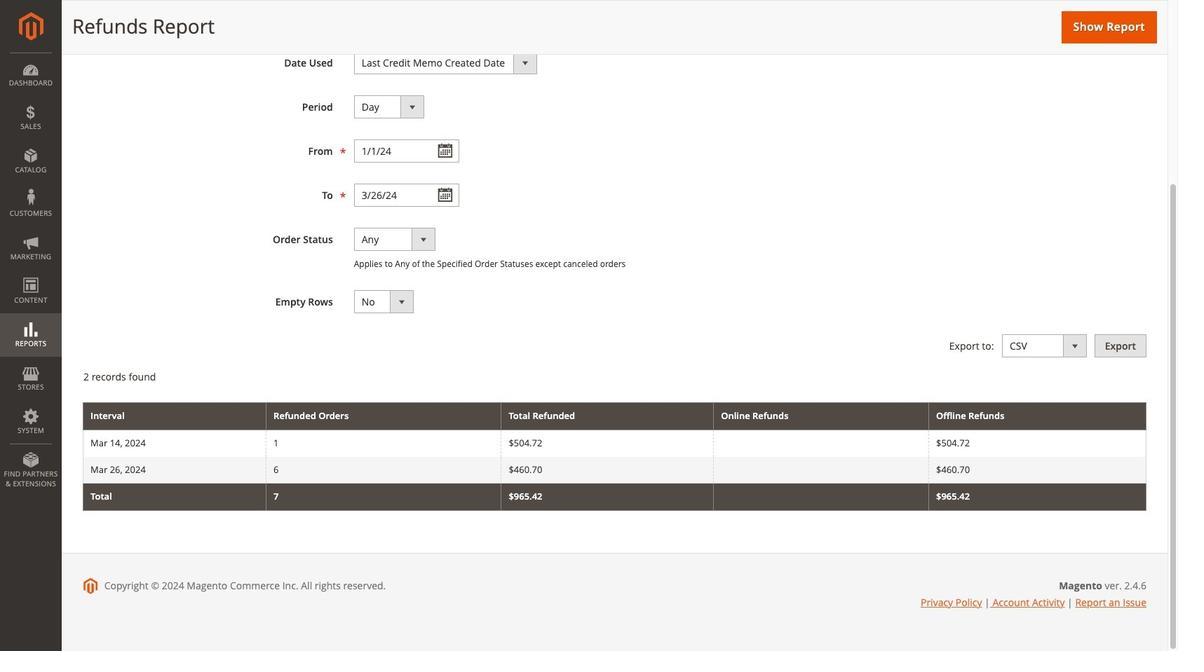 Task type: locate. For each thing, give the bounding box(es) containing it.
None text field
[[354, 184, 459, 207]]

None text field
[[354, 140, 459, 163]]

menu bar
[[0, 53, 62, 496]]



Task type: describe. For each thing, give the bounding box(es) containing it.
magento admin panel image
[[19, 12, 43, 41]]



Task type: vqa. For each thing, say whether or not it's contained in the screenshot.
Menu Bar
yes



